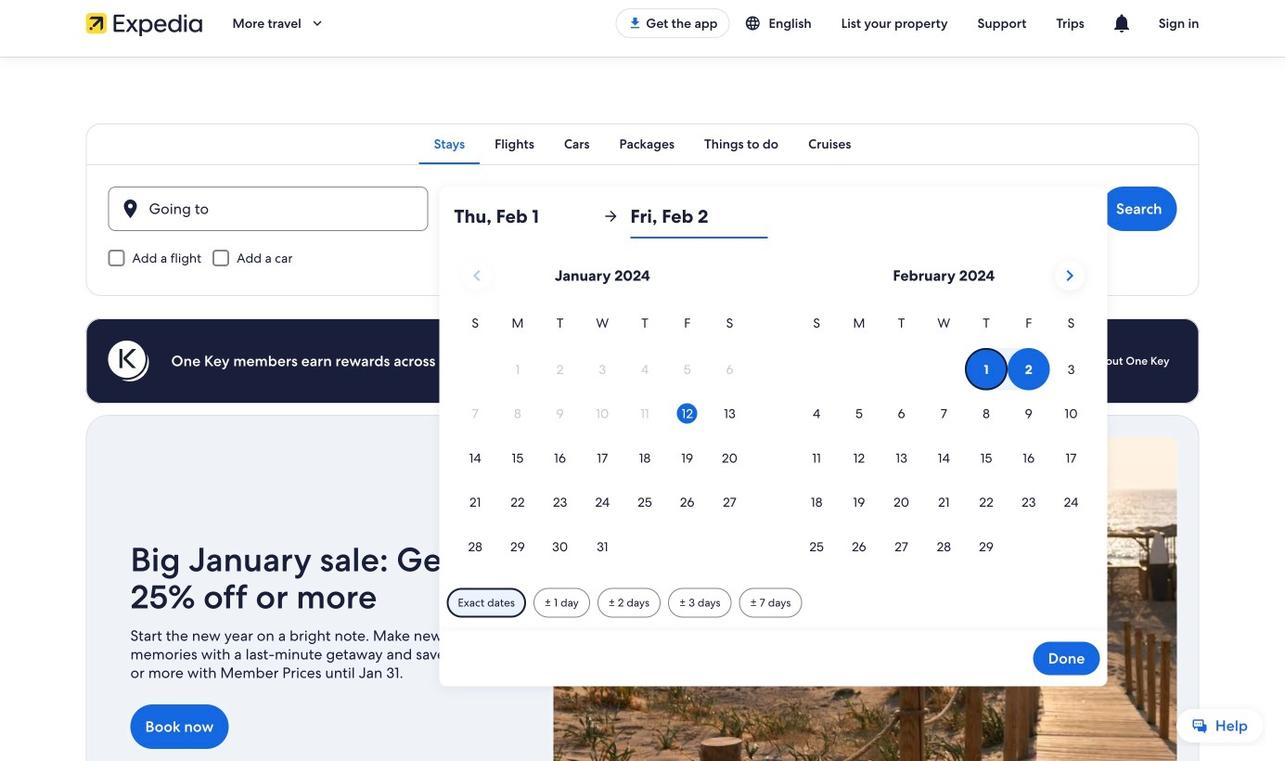 Task type: locate. For each thing, give the bounding box(es) containing it.
next month image
[[1059, 265, 1081, 287]]

application
[[454, 253, 1093, 570]]

tab list
[[86, 123, 1200, 164]]

main content
[[0, 57, 1286, 761]]



Task type: describe. For each thing, give the bounding box(es) containing it.
january 2024 element
[[454, 313, 751, 570]]

today element
[[678, 404, 698, 424]]

previous month image
[[466, 265, 488, 287]]

small image
[[745, 15, 769, 32]]

february 2024 element
[[796, 313, 1093, 570]]

download the app button image
[[628, 16, 643, 31]]

directional image
[[603, 208, 620, 225]]

communication center icon image
[[1111, 12, 1133, 34]]

expedia logo image
[[86, 10, 203, 36]]

more travel image
[[309, 15, 326, 32]]



Task type: vqa. For each thing, say whether or not it's contained in the screenshot.
tab list
yes



